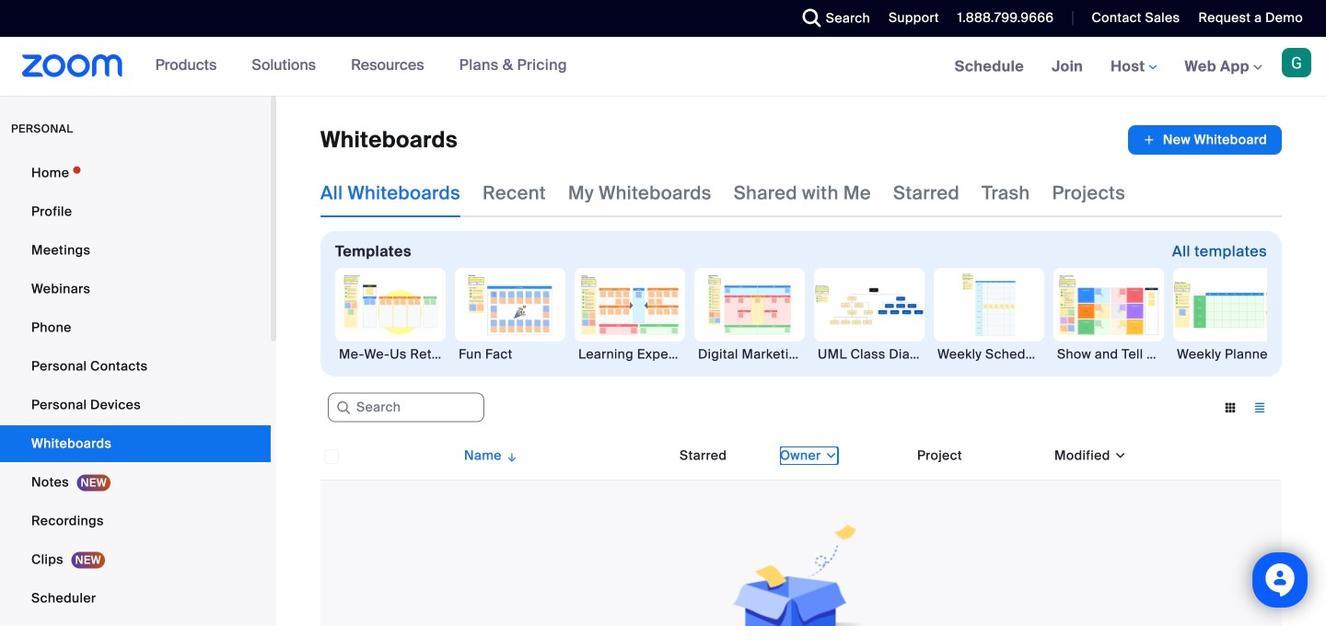 Task type: locate. For each thing, give the bounding box(es) containing it.
application
[[1129, 125, 1283, 155], [321, 432, 1283, 627]]

0 vertical spatial application
[[1129, 125, 1283, 155]]

learning experience canvas element
[[575, 346, 686, 364]]

personal menu menu
[[0, 155, 271, 627]]

grid mode, not selected image
[[1216, 400, 1246, 416]]

arrow down image
[[502, 445, 519, 467]]

product information navigation
[[142, 37, 581, 96]]

banner
[[0, 37, 1327, 97]]

1 vertical spatial application
[[321, 432, 1283, 627]]

weekly schedule element
[[934, 346, 1045, 364]]



Task type: vqa. For each thing, say whether or not it's contained in the screenshot.
leftmost Window New image
no



Task type: describe. For each thing, give the bounding box(es) containing it.
Search text field
[[328, 393, 485, 423]]

meetings navigation
[[941, 37, 1327, 97]]

profile picture image
[[1283, 48, 1312, 77]]

uml class diagram element
[[815, 346, 925, 364]]

digital marketing canvas element
[[695, 346, 805, 364]]

me-we-us retrospective element
[[335, 346, 446, 364]]

zoom logo image
[[22, 54, 123, 77]]

tabs of all whiteboard page tab list
[[321, 170, 1126, 217]]

show and tell with a twist element
[[1054, 346, 1165, 364]]

fun fact element
[[455, 346, 566, 364]]

list mode, selected image
[[1246, 400, 1275, 416]]

weekly planner element
[[1174, 346, 1285, 364]]



